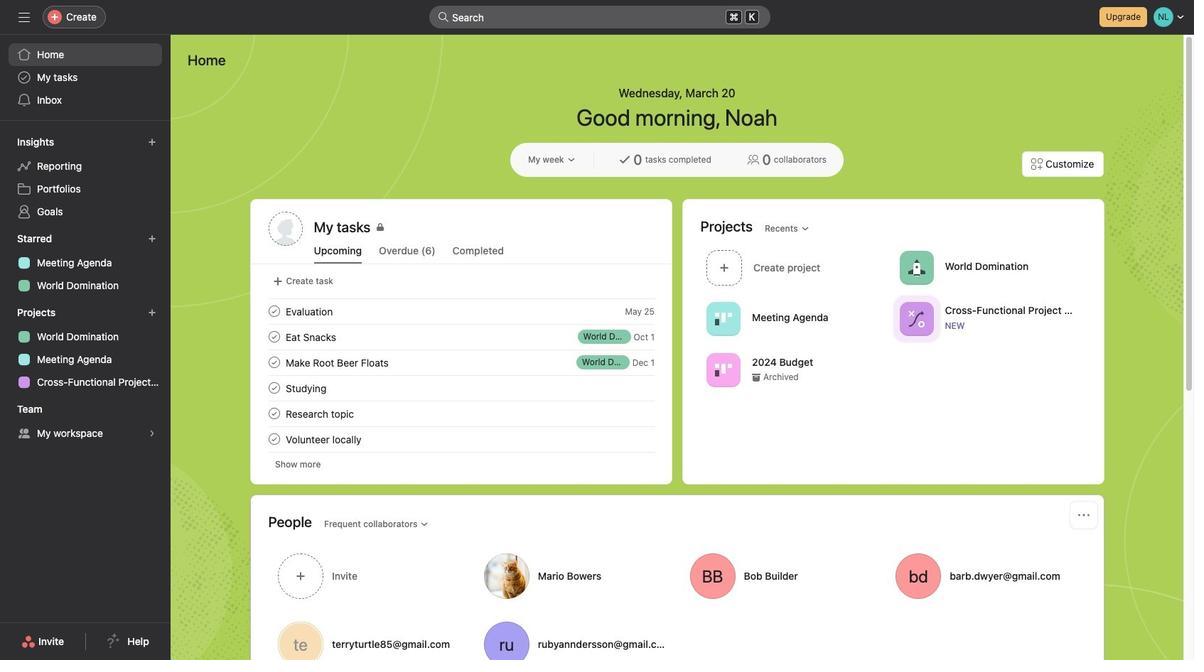 Task type: locate. For each thing, give the bounding box(es) containing it.
new project or portfolio image
[[148, 308, 156, 317]]

mark complete image
[[265, 303, 283, 320], [265, 405, 283, 422]]

0 vertical spatial board image
[[715, 310, 732, 327]]

4 mark complete image from the top
[[265, 431, 283, 448]]

insights element
[[0, 129, 171, 226]]

1 mark complete image from the top
[[265, 328, 283, 345]]

list item
[[251, 299, 671, 324], [251, 324, 671, 350], [251, 350, 671, 375], [251, 375, 671, 401], [251, 426, 671, 452]]

mark complete image for mark complete option
[[265, 431, 283, 448]]

mark complete image for mark complete checkbox related to second "list item"
[[265, 328, 283, 345]]

mark complete checkbox for 3rd "list item" from the bottom
[[265, 354, 283, 371]]

1 vertical spatial board image
[[715, 361, 732, 378]]

mark complete image
[[265, 328, 283, 345], [265, 354, 283, 371], [265, 380, 283, 397], [265, 431, 283, 448]]

1 mark complete image from the top
[[265, 303, 283, 320]]

2 mark complete checkbox from the top
[[265, 328, 283, 345]]

add items to starred image
[[148, 235, 156, 243]]

mark complete checkbox for 5th "list item" from the bottom
[[265, 303, 283, 320]]

mark complete image for mark complete checkbox associated with 3rd "list item" from the bottom
[[265, 354, 283, 371]]

1 mark complete checkbox from the top
[[265, 303, 283, 320]]

Mark complete checkbox
[[265, 303, 283, 320], [265, 328, 283, 345], [265, 354, 283, 371], [265, 380, 283, 397], [265, 405, 283, 422]]

board image
[[715, 310, 732, 327], [715, 361, 732, 378]]

1 vertical spatial mark complete image
[[265, 405, 283, 422]]

see details, my workspace image
[[148, 429, 156, 438]]

line_and_symbols image
[[908, 310, 925, 327]]

None field
[[429, 6, 770, 28]]

4 list item from the top
[[251, 375, 671, 401]]

2 mark complete image from the top
[[265, 354, 283, 371]]

1 list item from the top
[[251, 299, 671, 324]]

projects element
[[0, 300, 171, 397]]

4 mark complete checkbox from the top
[[265, 380, 283, 397]]

3 mark complete image from the top
[[265, 380, 283, 397]]

0 vertical spatial mark complete image
[[265, 303, 283, 320]]

3 mark complete checkbox from the top
[[265, 354, 283, 371]]

5 list item from the top
[[251, 426, 671, 452]]

hide sidebar image
[[18, 11, 30, 23]]

Mark complete checkbox
[[265, 431, 283, 448]]



Task type: describe. For each thing, give the bounding box(es) containing it.
2 board image from the top
[[715, 361, 732, 378]]

Search tasks, projects, and more text field
[[429, 6, 770, 28]]

prominent image
[[438, 11, 449, 23]]

starred element
[[0, 226, 171, 300]]

mark complete checkbox for second "list item"
[[265, 328, 283, 345]]

mark complete image for 4th "list item" from the top mark complete checkbox
[[265, 380, 283, 397]]

3 list item from the top
[[251, 350, 671, 375]]

mark complete image inside "list item"
[[265, 303, 283, 320]]

global element
[[0, 35, 171, 120]]

teams element
[[0, 397, 171, 448]]

2 list item from the top
[[251, 324, 671, 350]]

2 mark complete image from the top
[[265, 405, 283, 422]]

mark complete checkbox for 4th "list item" from the top
[[265, 380, 283, 397]]

new insights image
[[148, 138, 156, 146]]

1 board image from the top
[[715, 310, 732, 327]]

add profile photo image
[[268, 212, 302, 246]]

5 mark complete checkbox from the top
[[265, 405, 283, 422]]

rocket image
[[908, 259, 925, 276]]



Task type: vqa. For each thing, say whether or not it's contained in the screenshot.
third Mark complete checkbox from the bottom
yes



